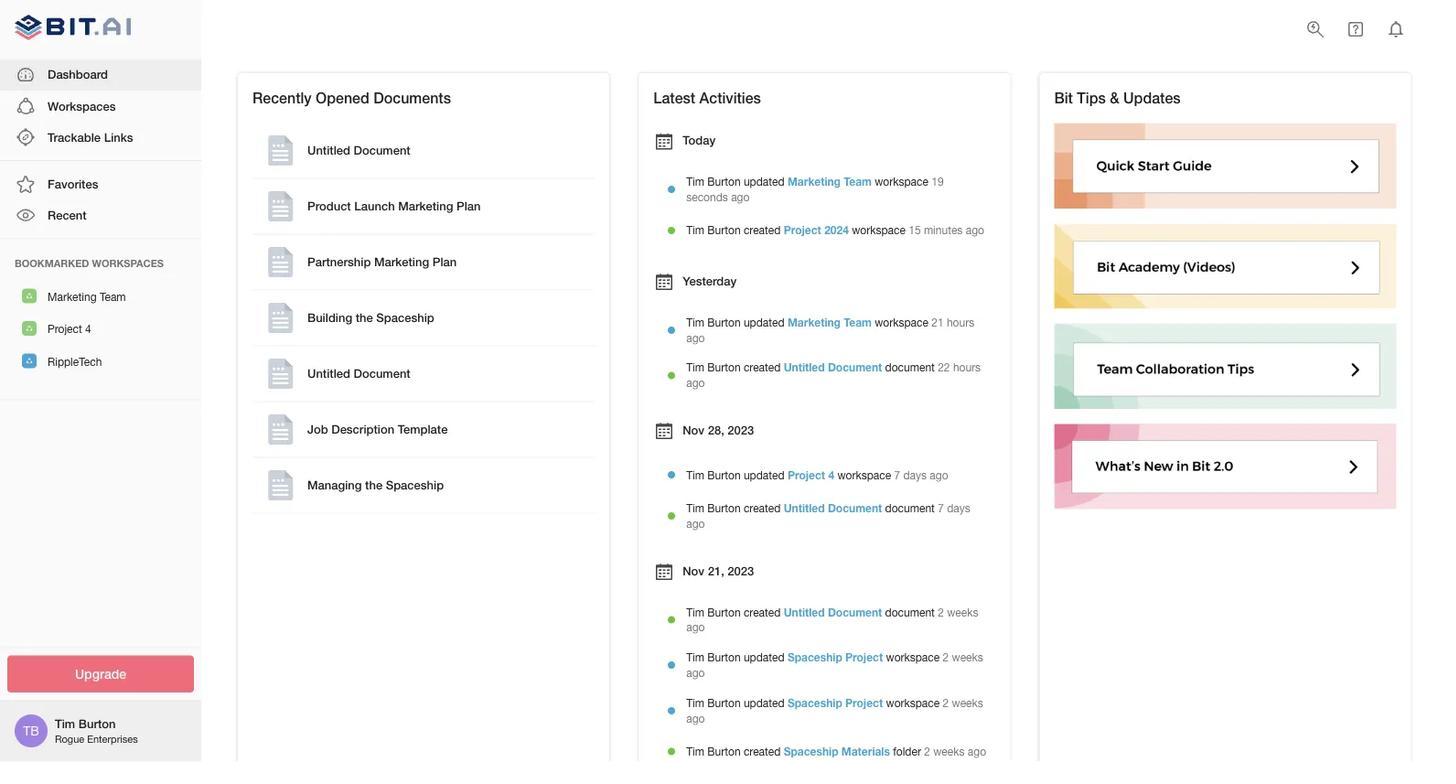 Task type: describe. For each thing, give the bounding box(es) containing it.
burton for second spaceship project link
[[707, 696, 741, 709]]

product
[[307, 199, 351, 213]]

created for 2 weeks ago
[[744, 605, 781, 618]]

bookmarked
[[15, 257, 89, 269]]

marketing team button
[[0, 280, 201, 312]]

2023 for nov 21, 2023
[[728, 563, 754, 577]]

workspaces
[[48, 99, 116, 113]]

ago inside 22 hours ago
[[686, 376, 705, 389]]

project 2024 link
[[784, 224, 849, 237]]

tim for 2 weeks ago untitled document link
[[686, 605, 704, 618]]

favorites
[[48, 177, 98, 191]]

product launch marketing plan link
[[256, 182, 591, 230]]

project 4 button
[[0, 312, 201, 345]]

7 inside 7 days ago
[[938, 501, 944, 514]]

1 horizontal spatial 4
[[828, 468, 834, 481]]

document for 22 hours ago
[[828, 361, 882, 374]]

documents
[[373, 89, 451, 107]]

created for 22 hours ago
[[744, 361, 781, 374]]

19
[[931, 175, 944, 188]]

tim burton created spaceship materials folder 2 weeks ago
[[686, 745, 986, 758]]

workspace for project 4 link
[[837, 468, 891, 481]]

seconds
[[686, 190, 728, 203]]

marketing team link for 19
[[788, 175, 872, 188]]

tim inside tim burton rogue enterprises
[[55, 716, 75, 731]]

untitled for 2 weeks ago
[[784, 605, 825, 618]]

3 2 weeks ago from the top
[[686, 696, 983, 724]]

2 untitled document from the top
[[307, 366, 410, 380]]

days inside 7 days ago
[[947, 501, 970, 514]]

2 tim burton updated spaceship project workspace from the top
[[686, 696, 940, 709]]

links
[[104, 130, 133, 144]]

burton for 2nd spaceship project link from the bottom of the page
[[707, 651, 741, 664]]

minutes
[[924, 224, 963, 237]]

materials
[[841, 745, 890, 758]]

22 hours ago
[[686, 361, 981, 389]]

workspace for marketing team link associated with 19
[[875, 175, 928, 188]]

launch
[[354, 199, 395, 213]]

team for 19 seconds ago
[[844, 175, 872, 188]]

activities
[[699, 89, 761, 107]]

1 spaceship project link from the top
[[788, 651, 883, 664]]

22
[[938, 361, 950, 374]]

team for 21 hours ago
[[844, 316, 872, 328]]

tim burton created untitled document document for 2 weeks ago
[[686, 605, 935, 618]]

enterprises
[[87, 733, 138, 745]]

bit tips & updates
[[1054, 89, 1181, 107]]

today
[[683, 133, 715, 147]]

marketing inside button
[[48, 290, 97, 303]]

tim burton updated project 4 workspace 7 days ago
[[686, 468, 948, 481]]

5 created from the top
[[744, 745, 781, 758]]

trackable links
[[48, 130, 133, 144]]

marketing up 22 hours ago
[[788, 316, 841, 328]]

project inside button
[[48, 323, 82, 335]]

team inside button
[[100, 290, 126, 303]]

updates
[[1123, 89, 1181, 107]]

opened
[[316, 89, 369, 107]]

1 tim burton updated spaceship project workspace from the top
[[686, 651, 940, 664]]

tim for spaceship materials link
[[686, 745, 704, 758]]

burton for 2 weeks ago untitled document link
[[707, 605, 741, 618]]

tim burton updated marketing team workspace for seconds
[[686, 175, 928, 188]]

ago inside 19 seconds ago
[[731, 190, 750, 203]]

untitled document link for 7 days ago
[[784, 501, 882, 514]]

project 4
[[48, 323, 91, 335]]

burton for project 4 link
[[707, 468, 741, 481]]

job description template link
[[256, 406, 591, 453]]

recently
[[252, 89, 312, 107]]

building the spaceship
[[307, 310, 434, 325]]

3 updated from the top
[[744, 468, 785, 481]]

28,
[[708, 423, 724, 437]]

document for 2
[[885, 605, 935, 618]]

partnership marketing plan
[[307, 255, 457, 269]]

0 vertical spatial days
[[903, 468, 927, 481]]

15
[[909, 224, 921, 237]]

nov 21, 2023
[[683, 563, 754, 577]]

tim burton created untitled document document for 22 hours ago
[[686, 361, 935, 374]]

21,
[[708, 563, 724, 577]]

workspace for marketing team link associated with 21
[[875, 316, 928, 328]]

trackable links button
[[0, 122, 201, 153]]

upgrade button
[[7, 655, 194, 692]]

tim for the project 2024 link
[[686, 224, 704, 237]]

managing
[[307, 478, 362, 492]]

untitled document link for 2 weeks ago
[[784, 605, 882, 618]]

recent
[[48, 208, 87, 222]]

project 4 link
[[788, 468, 834, 481]]

workspaces button
[[0, 90, 201, 122]]

tim for marketing team link associated with 19
[[686, 175, 704, 188]]

partnership marketing plan link
[[256, 238, 591, 286]]

dashboard button
[[0, 59, 201, 90]]



Task type: locate. For each thing, give the bounding box(es) containing it.
untitled
[[307, 143, 350, 157], [784, 361, 825, 374], [307, 366, 350, 380], [784, 501, 825, 514], [784, 605, 825, 618]]

tim burton updated spaceship project workspace
[[686, 651, 940, 664], [686, 696, 940, 709]]

burton for marketing team link associated with 19
[[707, 175, 741, 188]]

burton for 7 days ago untitled document link
[[707, 501, 741, 514]]

tim burton created project 2024 workspace 15 minutes ago
[[686, 224, 984, 237]]

1 vertical spatial marketing team link
[[788, 316, 872, 328]]

0 vertical spatial untitled document
[[307, 143, 410, 157]]

created left spaceship materials link
[[744, 745, 781, 758]]

the for building
[[356, 310, 373, 325]]

2 created from the top
[[744, 361, 781, 374]]

5 updated from the top
[[744, 696, 785, 709]]

1 vertical spatial 2023
[[728, 563, 754, 577]]

2 document from the top
[[885, 501, 935, 514]]

4 up 7 days ago
[[828, 468, 834, 481]]

days
[[903, 468, 927, 481], [947, 501, 970, 514]]

0 horizontal spatial 7
[[894, 468, 900, 481]]

0 vertical spatial nov
[[683, 423, 704, 437]]

2 vertical spatial team
[[844, 316, 872, 328]]

favorites button
[[0, 168, 201, 200]]

hours for 21 hours ago
[[947, 316, 974, 328]]

2023 right 21,
[[728, 563, 754, 577]]

the right building
[[356, 310, 373, 325]]

1 untitled document from the top
[[307, 143, 410, 157]]

1 2023 from the top
[[728, 423, 754, 437]]

managing the spaceship
[[307, 478, 444, 492]]

tb
[[23, 723, 39, 738]]

4 inside button
[[85, 323, 91, 335]]

4 created from the top
[[744, 605, 781, 618]]

weeks
[[947, 605, 978, 618], [952, 651, 983, 664], [952, 696, 983, 709], [933, 745, 965, 758]]

untitled document up "description"
[[307, 366, 410, 380]]

workspace
[[875, 175, 928, 188], [852, 224, 905, 237], [875, 316, 928, 328], [837, 468, 891, 481], [886, 651, 940, 664], [886, 696, 940, 709]]

spaceship materials link
[[784, 745, 890, 758]]

1 vertical spatial spaceship project link
[[788, 696, 883, 709]]

1 vertical spatial untitled document
[[307, 366, 410, 380]]

1 vertical spatial team
[[100, 290, 126, 303]]

tim
[[686, 175, 704, 188], [686, 224, 704, 237], [686, 316, 704, 328], [686, 361, 704, 374], [686, 468, 704, 481], [686, 501, 704, 514], [686, 605, 704, 618], [686, 651, 704, 664], [686, 696, 704, 709], [55, 716, 75, 731], [686, 745, 704, 758]]

3 created from the top
[[744, 501, 781, 514]]

yesterday
[[683, 274, 737, 288]]

created left the project 2024 link
[[744, 224, 781, 237]]

1 vertical spatial 4
[[828, 468, 834, 481]]

team up 2024
[[844, 175, 872, 188]]

managing the spaceship link
[[256, 461, 591, 509]]

building
[[307, 310, 352, 325]]

marketing team link for 21
[[788, 316, 872, 328]]

2 2023 from the top
[[728, 563, 754, 577]]

2 spaceship project link from the top
[[788, 696, 883, 709]]

created down tim burton updated project 4 workspace 7 days ago
[[744, 501, 781, 514]]

4
[[85, 323, 91, 335], [828, 468, 834, 481]]

marketing up the project 4
[[48, 290, 97, 303]]

tim burton updated marketing team workspace up the project 2024 link
[[686, 175, 928, 188]]

0 vertical spatial spaceship project link
[[788, 651, 883, 664]]

2023
[[728, 423, 754, 437], [728, 563, 754, 577]]

2 weeks ago
[[686, 605, 978, 634], [686, 651, 983, 679], [686, 696, 983, 724]]

latest
[[653, 89, 695, 107]]

1 vertical spatial 7
[[938, 501, 944, 514]]

marketing team
[[48, 290, 126, 303]]

nov for nov 28, 2023
[[683, 423, 704, 437]]

hours inside 21 hours ago
[[947, 316, 974, 328]]

0 vertical spatial 4
[[85, 323, 91, 335]]

7
[[894, 468, 900, 481], [938, 501, 944, 514]]

the right managing
[[365, 478, 382, 492]]

hours right 22
[[953, 361, 981, 374]]

1 vertical spatial document
[[885, 501, 935, 514]]

tim burton created untitled document document
[[686, 361, 935, 374], [686, 501, 935, 514], [686, 605, 935, 618]]

0 horizontal spatial days
[[903, 468, 927, 481]]

the inside building the spaceship link
[[356, 310, 373, 325]]

recent button
[[0, 200, 201, 231]]

burton for marketing team link associated with 21
[[707, 316, 741, 328]]

the inside managing the spaceship link
[[365, 478, 382, 492]]

1 vertical spatial days
[[947, 501, 970, 514]]

tips
[[1077, 89, 1106, 107]]

hours right 21
[[947, 316, 974, 328]]

2024
[[824, 224, 849, 237]]

2 vertical spatial 2 weeks ago
[[686, 696, 983, 724]]

untitled for 7 days ago
[[784, 501, 825, 514]]

1 tim burton created untitled document document from the top
[[686, 361, 935, 374]]

4 updated from the top
[[744, 651, 785, 664]]

4 down marketing team
[[85, 323, 91, 335]]

tim for project 4 link
[[686, 468, 704, 481]]

0 vertical spatial marketing team link
[[788, 175, 872, 188]]

workspaces
[[92, 257, 164, 269]]

latest activities
[[653, 89, 761, 107]]

1 nov from the top
[[683, 423, 704, 437]]

1 vertical spatial tim burton updated marketing team workspace
[[686, 316, 928, 328]]

nov left 28,
[[683, 423, 704, 437]]

rogue
[[55, 733, 84, 745]]

ago inside 7 days ago
[[686, 517, 705, 530]]

rippletech
[[48, 355, 102, 368]]

0 vertical spatial tim burton created untitled document document
[[686, 361, 935, 374]]

product launch marketing plan
[[307, 199, 481, 213]]

bit
[[1054, 89, 1073, 107]]

1 vertical spatial hours
[[953, 361, 981, 374]]

ago
[[731, 190, 750, 203], [966, 224, 984, 237], [686, 331, 705, 344], [686, 376, 705, 389], [930, 468, 948, 481], [686, 517, 705, 530], [686, 621, 705, 634], [686, 666, 705, 679], [686, 711, 705, 724], [968, 745, 986, 758]]

1 marketing team link from the top
[[788, 175, 872, 188]]

0 vertical spatial 7
[[894, 468, 900, 481]]

description
[[331, 422, 394, 436]]

0 vertical spatial team
[[844, 175, 872, 188]]

1 vertical spatial plan
[[432, 255, 457, 269]]

created
[[744, 224, 781, 237], [744, 361, 781, 374], [744, 501, 781, 514], [744, 605, 781, 618], [744, 745, 781, 758]]

the for managing
[[365, 478, 382, 492]]

3 document from the top
[[885, 605, 935, 618]]

7 days ago
[[686, 501, 970, 530]]

workspace for the project 2024 link
[[852, 224, 905, 237]]

1 vertical spatial 2 weeks ago
[[686, 651, 983, 679]]

ago inside 21 hours ago
[[686, 331, 705, 344]]

marketing down product launch marketing plan
[[374, 255, 429, 269]]

recently opened documents
[[252, 89, 451, 107]]

folder
[[893, 745, 921, 758]]

hours inside 22 hours ago
[[953, 361, 981, 374]]

document for 7 days ago
[[828, 501, 882, 514]]

burton for untitled document link for 22 hours ago
[[707, 361, 741, 374]]

2023 for nov 28, 2023
[[728, 423, 754, 437]]

created down nov 21, 2023
[[744, 605, 781, 618]]

plan down the product launch marketing plan link
[[432, 255, 457, 269]]

0 vertical spatial document
[[885, 361, 935, 374]]

template
[[398, 422, 448, 436]]

created for 7 days ago
[[744, 501, 781, 514]]

19 seconds ago
[[686, 175, 944, 203]]

0 vertical spatial 2 weeks ago
[[686, 605, 978, 634]]

1 horizontal spatial days
[[947, 501, 970, 514]]

1 created from the top
[[744, 224, 781, 237]]

plan
[[456, 199, 481, 213], [432, 255, 457, 269]]

job
[[307, 422, 328, 436]]

tim burton created untitled document document for 7 days ago
[[686, 501, 935, 514]]

marketing team link up 22 hours ago
[[788, 316, 872, 328]]

team
[[844, 175, 872, 188], [100, 290, 126, 303], [844, 316, 872, 328]]

nov for nov 21, 2023
[[683, 563, 704, 577]]

0 horizontal spatial 4
[[85, 323, 91, 335]]

building the spaceship link
[[256, 294, 591, 342]]

spaceship
[[376, 310, 434, 325], [386, 478, 444, 492], [788, 651, 842, 664], [788, 696, 842, 709], [784, 745, 838, 758]]

21 hours ago
[[686, 316, 974, 344]]

tim for 7 days ago untitled document link
[[686, 501, 704, 514]]

1 vertical spatial tim burton created untitled document document
[[686, 501, 935, 514]]

untitled document link
[[256, 127, 591, 174], [256, 350, 591, 397], [784, 361, 882, 374], [784, 501, 882, 514], [784, 605, 882, 618]]

&
[[1110, 89, 1119, 107]]

2 marketing team link from the top
[[788, 316, 872, 328]]

1 2 weeks ago from the top
[[686, 605, 978, 634]]

upgrade
[[75, 666, 126, 682]]

2 2 weeks ago from the top
[[686, 651, 983, 679]]

nov left 21,
[[683, 563, 704, 577]]

1 vertical spatial nov
[[683, 563, 704, 577]]

2 nov from the top
[[683, 563, 704, 577]]

partnership
[[307, 255, 371, 269]]

tim burton rogue enterprises
[[55, 716, 138, 745]]

21
[[931, 316, 944, 328]]

burton for spaceship materials link
[[707, 745, 741, 758]]

marketing team link up tim burton created project 2024 workspace 15 minutes ago
[[788, 175, 872, 188]]

tim burton updated marketing team workspace for hours
[[686, 316, 928, 328]]

nov 28, 2023
[[683, 423, 754, 437]]

document for 2 weeks ago
[[828, 605, 882, 618]]

1 tim burton updated marketing team workspace from the top
[[686, 175, 928, 188]]

team up 22 hours ago
[[844, 316, 872, 328]]

job description template
[[307, 422, 448, 436]]

untitled for 22 hours ago
[[784, 361, 825, 374]]

dashboard
[[48, 67, 108, 82]]

marketing right launch
[[398, 199, 453, 213]]

2 tim burton updated marketing team workspace from the top
[[686, 316, 928, 328]]

burton inside tim burton rogue enterprises
[[78, 716, 116, 731]]

2 updated from the top
[[744, 316, 785, 328]]

marketing
[[788, 175, 841, 188], [398, 199, 453, 213], [374, 255, 429, 269], [48, 290, 97, 303], [788, 316, 841, 328]]

tim burton updated marketing team workspace up 22 hours ago
[[686, 316, 928, 328]]

document for 7
[[885, 501, 935, 514]]

bookmarked workspaces
[[15, 257, 164, 269]]

untitled document link for 22 hours ago
[[784, 361, 882, 374]]

hours for 22 hours ago
[[953, 361, 981, 374]]

the
[[356, 310, 373, 325], [365, 478, 382, 492]]

1 updated from the top
[[744, 175, 785, 188]]

2
[[938, 605, 944, 618], [943, 651, 949, 664], [943, 696, 949, 709], [924, 745, 930, 758]]

spaceship project link
[[788, 651, 883, 664], [788, 696, 883, 709]]

0 vertical spatial tim burton updated marketing team workspace
[[686, 175, 928, 188]]

2 tim burton created untitled document document from the top
[[686, 501, 935, 514]]

2 vertical spatial document
[[885, 605, 935, 618]]

1 horizontal spatial 7
[[938, 501, 944, 514]]

untitled document down 'recently opened documents'
[[307, 143, 410, 157]]

1 vertical spatial tim burton updated spaceship project workspace
[[686, 696, 940, 709]]

2023 right 28,
[[728, 423, 754, 437]]

1 document from the top
[[885, 361, 935, 374]]

0 vertical spatial hours
[[947, 316, 974, 328]]

trackable
[[48, 130, 101, 144]]

1 vertical spatial the
[[365, 478, 382, 492]]

rippletech button
[[0, 345, 201, 377]]

tim for untitled document link for 22 hours ago
[[686, 361, 704, 374]]

2 vertical spatial tim burton created untitled document document
[[686, 605, 935, 618]]

marketing up the project 2024 link
[[788, 175, 841, 188]]

tim burton updated marketing team workspace
[[686, 175, 928, 188], [686, 316, 928, 328]]

0 vertical spatial the
[[356, 310, 373, 325]]

plan up partnership marketing plan link
[[456, 199, 481, 213]]

document for 22
[[885, 361, 935, 374]]

0 vertical spatial 2023
[[728, 423, 754, 437]]

team up project 4 button on the top
[[100, 290, 126, 303]]

created up nov 28, 2023
[[744, 361, 781, 374]]

document
[[885, 361, 935, 374], [885, 501, 935, 514], [885, 605, 935, 618]]

0 vertical spatial tim burton updated spaceship project workspace
[[686, 651, 940, 664]]

burton for the project 2024 link
[[707, 224, 741, 237]]

0 vertical spatial plan
[[456, 199, 481, 213]]

3 tim burton created untitled document document from the top
[[686, 605, 935, 618]]

tim for marketing team link associated with 21
[[686, 316, 704, 328]]



Task type: vqa. For each thing, say whether or not it's contained in the screenshot.


